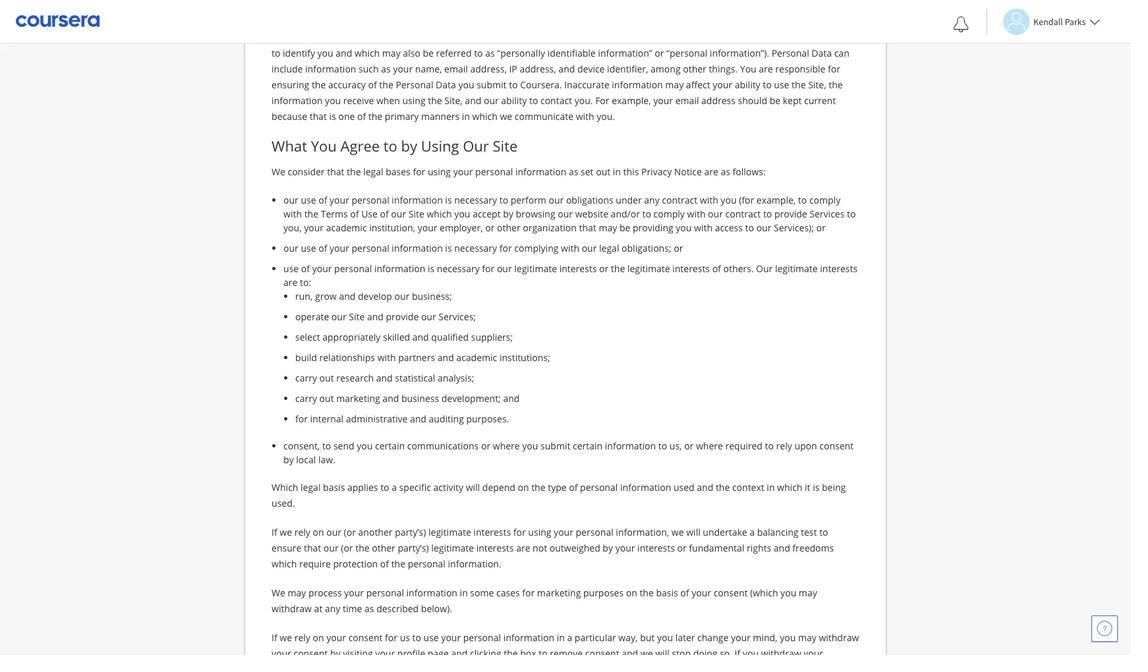 Task type: describe. For each thing, give the bounding box(es) containing it.
such
[[359, 62, 379, 75]]

affect
[[686, 78, 711, 91]]

statistical
[[395, 372, 436, 384]]

basis inside which legal basis applies to a specific activity will depend on the type of personal information used and the context in which it is being used.
[[323, 481, 345, 494]]

on inside we may process your personal information in some cases for marketing purposes on the basis of your consent (which you may withdraw at any time as described below).
[[626, 587, 638, 599]]

of inside we may process your personal information in some cases for marketing purposes on the basis of your consent (which you may withdraw at any time as described below).
[[681, 587, 690, 599]]

accept
[[473, 207, 501, 220]]

include
[[272, 62, 303, 75]]

particular
[[575, 632, 616, 644]]

0 vertical spatial comply
[[810, 194, 841, 206]]

out for carry out research and statistical analysis;
[[320, 372, 334, 384]]

(for
[[739, 194, 755, 206]]

functionality
[[680, 0, 733, 12]]

this privacy notice covers information we collect from you through our site. some of our site's functionality can be used without revealing any personal data, but for features or services related to the content offerings, personal data is required. in order to access certain features and benefits on our site, you may need to submit, or we may collect,
[[272, 0, 847, 43]]

and up 'build relationships with partners and academic institutions;'
[[413, 331, 429, 343]]

the left the accuracy
[[312, 78, 326, 91]]

build relationships with partners and academic institutions;
[[295, 351, 550, 364]]

carry for carry out marketing and business development; and
[[295, 392, 317, 405]]

are inside if we rely on our (or another party's) legitimate interests for using your personal information, we will undertake a balancing test to ensure that our (or the other party's) legitimate interests are not outweighed by your interests or fundamental rights and freedoms which require protection of the personal information.
[[516, 542, 531, 554]]

carry out research and statistical analysis; list item
[[295, 371, 860, 385]]

and inside which legal basis applies to a specific activity will depend on the type of personal information used and the context in which it is being used.
[[697, 481, 714, 494]]

help center image
[[1097, 621, 1113, 637]]

as left set
[[569, 165, 579, 178]]

by inside consent, to send you certain communications or where you submit certain information to us, or where required to rely upon consent by local law.
[[284, 453, 294, 466]]

are inside (i.e., information that can be used to identify you and which may also be referred to as "personally identifiable information" or "personal information"). personal data can include information such as your name, email address, ip address, and device identifier, among other things. you are responsible for ensuring the accuracy of the personal data you submit to coursera. inaccurate information may affect your ability to use the site, the information you receive when using the site, and our ability to contact you. for example, your email address should be kept current because that is one of the primary manners in which we communicate with you.
[[759, 62, 773, 75]]

bases
[[386, 165, 411, 178]]

and right research
[[376, 372, 393, 384]]

the up current
[[829, 78, 843, 91]]

send
[[334, 440, 355, 452]]

be left kept
[[770, 94, 781, 107]]

terms
[[321, 207, 348, 220]]

law.
[[319, 453, 336, 466]]

our inside (i.e., information that can be used to identify you and which may also be referred to as "personally identifiable information" or "personal information"). personal data can include information such as your name, email address, ip address, and device identifier, among other things. you are responsible for ensuring the accuracy of the personal data you submit to coursera. inaccurate information may affect your ability to use the site, the information you receive when using the site, and our ability to contact you. for example, your email address should be kept current because that is one of the primary manners in which we communicate with you.
[[484, 94, 499, 107]]

which legal basis applies to a specific activity will depend on the type of personal information used and the context in which it is being used.
[[272, 481, 846, 510]]

1 vertical spatial (or
[[341, 542, 353, 554]]

coursera.
[[520, 78, 562, 91]]

which up the such
[[355, 47, 380, 59]]

select
[[295, 331, 320, 343]]

2 where from the left
[[696, 440, 723, 452]]

and down business
[[410, 413, 427, 425]]

to inside which legal basis applies to a specific activity will depend on the type of personal information used and the context in which it is being used.
[[381, 481, 389, 494]]

for right the bases
[[413, 165, 426, 178]]

2 horizontal spatial certain
[[573, 440, 603, 452]]

is down employer,
[[445, 242, 452, 254]]

information inside which legal basis applies to a specific activity will depend on the type of personal information used and the context in which it is being used.
[[621, 481, 672, 494]]

as right the such
[[381, 62, 391, 75]]

of right one
[[357, 110, 366, 122]]

be up responsible
[[824, 31, 835, 43]]

and up purposes.
[[503, 392, 520, 405]]

or down collect
[[466, 15, 476, 27]]

follows:
[[733, 165, 766, 178]]

0 vertical spatial party's)
[[395, 526, 426, 539]]

website
[[576, 207, 609, 220]]

data inside this privacy notice covers information we collect from you through our site. some of our site's functionality can be used without revealing any personal data, but for features or services related to the content offerings, personal data is required. in order to access certain features and benefits on our site, you may need to submit, or we may collect,
[[697, 15, 718, 27]]

visiting
[[343, 647, 373, 656]]

internal
[[310, 413, 344, 425]]

that inside the our use of your personal information is necessary to perform our obligations under any contract with you (for example, to comply with the terms of use of our site which you accept by browsing our website and/or to comply with our contract to provide services to you, your academic institution, your employer, or other organization that may be providing you with access to our services); or
[[579, 221, 597, 234]]

personal up ""personal data""
[[657, 15, 695, 27]]

depend
[[483, 481, 516, 494]]

of inside this privacy notice covers information we collect from you through our site. some of our site's functionality can be used without revealing any personal data, but for features or services related to the content offerings, personal data is required. in order to access certain features and benefits on our site, you may need to submit, or we may collect,
[[627, 0, 636, 12]]

suppliers;
[[471, 331, 513, 343]]

and down "develop" at the left of the page
[[367, 310, 384, 323]]

responsible
[[776, 62, 826, 75]]

other inside if we rely on our (or another party's) legitimate interests for using your personal information, we will undertake a balancing test to ensure that our (or the other party's) legitimate interests are not outweighed by your interests or fundamental rights and freedoms which require protection of the personal information.
[[372, 542, 396, 554]]

with inside (i.e., information that can be used to identify you and which may also be referred to as "personally identifiable information" or "personal information"). personal data can include information such as your name, email address, ip address, and device identifier, among other things. you are responsible for ensuring the accuracy of the personal data you submit to coursera. inaccurate information may affect your ability to use the site, the information you receive when using the site, and our ability to contact you. for example, your email address should be kept current because that is one of the primary manners in which we communicate with you.
[[576, 110, 595, 122]]

because
[[272, 110, 307, 122]]

and/or
[[611, 207, 640, 220]]

relationships
[[320, 351, 375, 364]]

may left 'need'
[[468, 31, 486, 43]]

using
[[421, 136, 459, 155]]

in
[[771, 15, 779, 27]]

for inside we may process your personal information in some cases for marketing purposes on the basis of your consent (which you may withdraw at any time as described below).
[[523, 587, 535, 599]]

used inside (i.e., information that can be used to identify you and which may also be referred to as "personally identifiable information" or "personal information"). personal data can include information such as your name, email address, ip address, and device identifier, among other things. you are responsible for ensuring the accuracy of the personal data you submit to coursera. inaccurate information may affect your ability to use the site, the information you receive when using the site, and our ability to contact you. for example, your email address should be kept current because that is one of the primary manners in which we communicate with you.
[[838, 31, 858, 43]]

auditing
[[429, 413, 464, 425]]

device
[[578, 62, 605, 75]]

on inside if we rely on your consent for us to use your personal information in a particular way, but you later change your mind, you may withdraw your consent by visiting your profile page and clicking the box to remove consent and we will stop doing so. if you withdraw you
[[313, 632, 324, 644]]

1 vertical spatial contract
[[726, 207, 761, 220]]

institutions;
[[500, 351, 550, 364]]

personal down 'covers'
[[331, 15, 369, 27]]

build
[[295, 351, 317, 364]]

of down the such
[[368, 78, 377, 91]]

(i.e., information that can be used to identify you and which may also be referred to as "personally identifiable information" or "personal information"). personal data can include information such as your name, email address, ip address, and device identifier, among other things. you are responsible for ensuring the accuracy of the personal data you submit to coursera. inaccurate information may affect your ability to use the site, the information you receive when using the site, and our ability to contact you. for example, your email address should be kept current because that is one of the primary manners in which we communicate with you.
[[272, 31, 858, 122]]

which right manners
[[473, 110, 498, 122]]

of left 'use'
[[350, 207, 359, 220]]

which inside which legal basis applies to a specific activity will depend on the type of personal information used and the context in which it is being used.
[[778, 481, 803, 494]]

2 address, from the left
[[520, 62, 556, 75]]

run,
[[295, 290, 313, 302]]

others.
[[724, 262, 754, 275]]

skilled
[[383, 331, 410, 343]]

of right 'use'
[[380, 207, 389, 220]]

what
[[272, 136, 307, 155]]

on inside this privacy notice covers information we collect from you through our site. some of our site's functionality can be used without revealing any personal data, but for features or services related to the content offerings, personal data is required. in order to access certain features and benefits on our site, you may need to submit, or we may collect,
[[398, 31, 409, 43]]

provide inside operate our site and provide our services; list item
[[386, 310, 419, 323]]

be inside this privacy notice covers information we collect from you through our site. some of our site's functionality can be used without revealing any personal data, but for features or services related to the content offerings, personal data is required. in order to access certain features and benefits on our site, you may need to submit, or we may collect,
[[753, 0, 764, 12]]

may right (which at the right bottom
[[799, 587, 818, 599]]

0 horizontal spatial our
[[463, 136, 489, 155]]

0 vertical spatial legal
[[363, 165, 384, 178]]

information up the accuracy
[[305, 62, 356, 75]]

use inside use of your personal information is necessary for our legitimate interests or the legitimate interests of others. our legitimate interests are to:
[[284, 262, 299, 275]]

of down terms
[[319, 242, 327, 254]]

stop
[[672, 647, 691, 656]]

which inside the our use of your personal information is necessary to perform our obligations under any contract with you (for example, to comply with the terms of use of our site which you accept by browsing our website and/or to comply with our contract to provide services to you, your academic institution, your employer, or other organization that may be providing you with access to our services); or
[[427, 207, 452, 220]]

the inside use of your personal information is necessary for our legitimate interests or the legitimate interests of others. our legitimate interests are to:
[[611, 262, 625, 275]]

organization
[[523, 221, 577, 234]]

related
[[515, 15, 546, 27]]

the down another
[[392, 558, 406, 570]]

if for if we rely on your consent for us to use your personal information in a particular way, but you later change your mind, you may withdraw your consent by visiting your profile page and clicking the box to remove consent and we will stop doing so. if you withdraw you
[[272, 632, 277, 644]]

or inside use of your personal information is necessary for our legitimate interests or the legitimate interests of others. our legitimate interests are to:
[[600, 262, 609, 275]]

use down 'you,'
[[301, 242, 316, 254]]

freedoms
[[793, 542, 834, 554]]

process
[[309, 587, 342, 599]]

you inside (i.e., information that can be used to identify you and which may also be referred to as "personally identifiable information" or "personal information"). personal data can include information such as your name, email address, ip address, and device identifier, among other things. you are responsible for ensuring the accuracy of the personal data you submit to coursera. inaccurate information may affect your ability to use the site, the information you receive when using the site, and our ability to contact you. for example, your email address should be kept current because that is one of the primary manners in which we communicate with you.
[[741, 62, 757, 75]]

carry out marketing and business development; and list item
[[295, 391, 860, 405]]

"personal
[[667, 47, 708, 59]]

in left this
[[613, 165, 621, 178]]

grow
[[315, 290, 337, 302]]

and inside this privacy notice covers information we collect from you through our site. some of our site's functionality can be used without revealing any personal data, but for features or services related to the content offerings, personal data is required. in order to access certain features and benefits on our site, you may need to submit, or we may collect,
[[342, 31, 358, 43]]

institution,
[[369, 221, 416, 234]]

1 where from the left
[[493, 440, 520, 452]]

"personally
[[497, 47, 545, 59]]

you,
[[284, 221, 302, 234]]

specific
[[399, 481, 431, 494]]

2 vertical spatial if
[[735, 647, 741, 656]]

consent down particular
[[586, 647, 620, 656]]

site, inside this privacy notice covers information we collect from you through our site. some of our site's functionality can be used without revealing any personal data, but for features or services related to the content offerings, personal data is required. in order to access certain features and benefits on our site, you may need to submit, or we may collect,
[[429, 31, 447, 43]]

a inside if we rely on our (or another party's) legitimate interests for using your personal information, we will undertake a balancing test to ensure that our (or the other party's) legitimate interests are not outweighed by your interests or fundamental rights and freedoms which require protection of the personal information.
[[750, 526, 755, 539]]

of up to:
[[301, 262, 310, 275]]

and inside list item
[[339, 290, 356, 302]]

1 horizontal spatial withdraw
[[762, 647, 802, 656]]

list inside list item
[[289, 289, 860, 426]]

in inside which legal basis applies to a specific activity will depend on the type of personal information used and the context in which it is being used.
[[767, 481, 775, 494]]

our use of your personal information is necessary for complying with our legal obligations; or
[[284, 242, 684, 254]]

fundamental
[[689, 542, 745, 554]]

personal inside the our use of your personal information is necessary to perform our obligations under any contract with you (for example, to comply with the terms of use of our site which you accept by browsing our website and/or to comply with our contract to provide services to you, your academic institution, your employer, or other organization that may be providing you with access to our services); or
[[352, 194, 390, 206]]

0 horizontal spatial data
[[436, 78, 456, 91]]

1 vertical spatial features
[[304, 31, 340, 43]]

information inside consent, to send you certain communications or where you submit certain information to us, or where required to rely upon consent by local law.
[[605, 440, 656, 452]]

personal up below).
[[408, 558, 446, 570]]

activity
[[434, 481, 464, 494]]

1 vertical spatial withdraw
[[819, 632, 860, 644]]

the left context
[[716, 481, 730, 494]]

of up terms
[[319, 194, 327, 206]]

or right services);
[[817, 221, 826, 234]]

consent, to send you certain communications or where you submit certain information to us, or where required to rely upon consent by local law. list item
[[284, 439, 860, 467]]

may left process
[[288, 587, 306, 599]]

you inside we may process your personal information in some cases for marketing purposes on the basis of your consent (which you may withdraw at any time as described below).
[[781, 587, 797, 599]]

for inside list item
[[295, 413, 308, 425]]

consent inside consent, to send you certain communications or where you submit certain information to us, or where required to rely upon consent by local law.
[[820, 440, 854, 452]]

to inside if we rely on our (or another party's) legitimate interests for using your personal information, we will undertake a balancing test to ensure that our (or the other party's) legitimate interests are not outweighed by your interests or fundamental rights and freedoms which require protection of the personal information.
[[820, 526, 829, 539]]

browsing
[[516, 207, 556, 220]]

notice inside this privacy notice covers information we collect from you through our site. some of our site's functionality can be used without revealing any personal data, but for features or services related to the content offerings, personal data is required. in order to access certain features and benefits on our site, you may need to submit, or we may collect,
[[325, 0, 352, 12]]

our inside use of your personal information is necessary for our legitimate interests or the legitimate interests of others. our legitimate interests are to:
[[757, 262, 773, 275]]

site inside operate our site and provide our services; list item
[[349, 310, 365, 323]]

operate
[[295, 310, 329, 323]]

and down "way,"
[[622, 647, 639, 656]]

require
[[299, 558, 331, 570]]

carry out research and statistical analysis;
[[295, 372, 474, 384]]

rely for if we rely on our (or another party's) legitimate interests for using your personal information, we will undertake a balancing test to ensure that our (or the other party's) legitimate interests are not outweighed by your interests or fundamental rights and freedoms which require protection of the personal information.
[[295, 526, 311, 539]]

may down the among
[[666, 78, 684, 91]]

0 vertical spatial (or
[[344, 526, 356, 539]]

and down qualified
[[438, 351, 454, 364]]

kept
[[783, 94, 802, 107]]

personal up responsible
[[772, 47, 810, 59]]

necessary for to
[[455, 194, 497, 206]]

example, inside the our use of your personal information is necessary to perform our obligations under any contract with you (for example, to comply with the terms of use of our site which you accept by browsing our website and/or to comply with our contract to provide services to you, your academic institution, your employer, or other organization that may be providing you with access to our services); or
[[757, 194, 796, 206]]

for inside this privacy notice covers information we collect from you through our site. some of our site's functionality can be used without revealing any personal data, but for features or services related to the content offerings, personal data is required. in order to access certain features and benefits on our site, you may need to submit, or we may collect,
[[413, 15, 426, 27]]

on inside if we rely on our (or another party's) legitimate interests for using your personal information, we will undertake a balancing test to ensure that our (or the other party's) legitimate interests are not outweighed by your interests or fundamental rights and freedoms which require protection of the personal information.
[[313, 526, 324, 539]]

may down "content"
[[585, 31, 604, 43]]

"personal
[[638, 31, 683, 43]]

information inside if we rely on your consent for us to use your personal information in a particular way, but you later change your mind, you may withdraw your consent by visiting your profile page and clicking the box to remove consent and we will stop doing so. if you withdraw you
[[504, 632, 555, 644]]

if we rely on your consent for us to use your personal information in a particular way, but you later change your mind, you may withdraw your consent by visiting your profile page and clicking the box to remove consent and we will stop doing so. if you withdraw you
[[272, 632, 860, 656]]

0 horizontal spatial you
[[311, 136, 337, 155]]

information inside we may process your personal information in some cases for marketing purposes on the basis of your consent (which you may withdraw at any time as described below).
[[407, 587, 458, 599]]

1 vertical spatial party's)
[[398, 542, 429, 554]]

and inside if we rely on our (or another party's) legitimate interests for using your personal information, we will undertake a balancing test to ensure that our (or the other party's) legitimate interests are not outweighed by your interests or fundamental rights and freedoms which require protection of the personal information.
[[774, 542, 791, 554]]

the down agree
[[347, 165, 361, 178]]

used inside this privacy notice covers information we collect from you through our site. some of our site's functionality can be used without revealing any personal data, but for features or services related to the content offerings, personal data is required. in order to access certain features and benefits on our site, you may need to submit, or we may collect,
[[766, 0, 787, 12]]

use
[[362, 207, 378, 220]]

basis inside we may process your personal information in some cases for marketing purposes on the basis of your consent (which you may withdraw at any time as described below).
[[657, 587, 678, 599]]

1 horizontal spatial notice
[[675, 165, 702, 178]]

applies
[[348, 481, 378, 494]]

and down carry out research and statistical analysis;
[[383, 392, 399, 405]]

(which
[[751, 587, 779, 599]]

for internal administrative and auditing purposes.
[[295, 413, 509, 425]]

change
[[698, 632, 729, 644]]

or up identifiable
[[559, 31, 568, 43]]

example, inside (i.e., information that can be used to identify you and which may also be referred to as "personally identifiable information" or "personal information"). personal data can include information such as your name, email address, ip address, and device identifier, among other things. you are responsible for ensuring the accuracy of the personal data you submit to coursera. inaccurate information may affect your ability to use the site, the information you receive when using the site, and our ability to contact you. for example, your email address should be kept current because that is one of the primary manners in which we communicate with you.
[[612, 94, 651, 107]]

us
[[400, 632, 410, 644]]

rely inside consent, to send you certain communications or where you submit certain information to us, or where required to rely upon consent by local law.
[[777, 440, 793, 452]]

identify
[[283, 47, 315, 59]]

is inside (i.e., information that can be used to identify you and which may also be referred to as "personally identifiable information" or "personal information"). personal data can include information such as your name, email address, ip address, and device identifier, among other things. you are responsible for ensuring the accuracy of the personal data you submit to coursera. inaccurate information may affect your ability to use the site, the information you receive when using the site, and our ability to contact you. for example, your email address should be kept current because that is one of the primary manners in which we communicate with you.
[[329, 110, 336, 122]]

time
[[343, 603, 362, 615]]

any inside the our use of your personal information is necessary to perform our obligations under any contract with you (for example, to comply with the terms of use of our site which you accept by browsing our website and/or to comply with our contract to provide services to you, your academic institution, your employer, or other organization that may be providing you with access to our services); or
[[645, 194, 660, 206]]

the inside if we rely on your consent for us to use your personal information in a particular way, but you later change your mind, you may withdraw your consent by visiting your profile page and clicking the box to remove consent and we will stop doing so. if you withdraw you
[[504, 647, 518, 656]]

research
[[337, 372, 374, 384]]

1 vertical spatial you.
[[597, 110, 615, 122]]

"personal data"
[[638, 31, 711, 43]]

receive
[[343, 94, 374, 107]]

information down 'identifier,' on the top of page
[[612, 78, 663, 91]]

the up protection on the bottom left of page
[[356, 542, 370, 554]]

operate our site and provide our services;
[[295, 310, 476, 323]]

the left type
[[532, 481, 546, 494]]

a inside which legal basis applies to a specific activity will depend on the type of personal information used and the context in which it is being used.
[[392, 481, 397, 494]]

which inside if we rely on our (or another party's) legitimate interests for using your personal information, we will undertake a balancing test to ensure that our (or the other party's) legitimate interests are not outweighed by your interests or fundamental rights and freedoms which require protection of the personal information.
[[272, 558, 297, 570]]

a inside if we rely on your consent for us to use your personal information in a particular way, but you later change your mind, you may withdraw your consent by visiting your profile page and clicking the box to remove consent and we will stop doing so. if you withdraw you
[[567, 632, 573, 644]]

is inside which legal basis applies to a specific activity will depend on the type of personal information used and the context in which it is being used.
[[813, 481, 820, 494]]

be up name,
[[423, 47, 434, 59]]

are left follows:
[[705, 165, 719, 178]]

but inside if we rely on your consent for us to use your personal information in a particular way, but you later change your mind, you may withdraw your consent by visiting your profile page and clicking the box to remove consent and we will stop doing so. if you withdraw you
[[640, 632, 655, 644]]

type
[[548, 481, 567, 494]]

balancing
[[758, 526, 799, 539]]

information up perform
[[516, 165, 567, 178]]

1 horizontal spatial certain
[[375, 440, 405, 452]]

academic inside list item
[[457, 351, 497, 364]]

0 horizontal spatial you.
[[575, 94, 593, 107]]

carry out marketing and business development; and
[[295, 392, 520, 405]]

that right consider
[[327, 165, 345, 178]]

employer,
[[440, 221, 483, 234]]

are inside use of your personal information is necessary for our legitimate interests or the legitimate interests of others. our legitimate interests are to:
[[284, 276, 298, 289]]

the up manners
[[428, 94, 442, 107]]

0 horizontal spatial email
[[445, 62, 468, 75]]

it
[[805, 481, 811, 494]]

or down purposes.
[[481, 440, 491, 452]]

communications
[[407, 440, 479, 452]]

protection
[[333, 558, 378, 570]]

select appropriately skilled and qualified suppliers; list item
[[295, 330, 860, 344]]

1 horizontal spatial ability
[[735, 78, 761, 91]]

submit,
[[524, 31, 556, 43]]

used.
[[272, 497, 295, 510]]

below).
[[421, 603, 452, 615]]

manners
[[421, 110, 460, 122]]

address
[[702, 94, 736, 107]]

develop
[[358, 290, 392, 302]]



Task type: vqa. For each thing, say whether or not it's contained in the screenshot.
VIEW ALL CERTIFICATES list
no



Task type: locate. For each thing, give the bounding box(es) containing it.
personal down institution,
[[352, 242, 390, 254]]

necessary up 'accept'
[[455, 194, 497, 206]]

1 horizontal spatial where
[[696, 440, 723, 452]]

consent
[[820, 440, 854, 452], [714, 587, 748, 599], [349, 632, 383, 644], [294, 647, 328, 656], [586, 647, 620, 656]]

that left one
[[310, 110, 327, 122]]

on down at
[[313, 632, 324, 644]]

comply up providing
[[654, 207, 685, 220]]

0 horizontal spatial used
[[674, 481, 695, 494]]

marketing inside list item
[[337, 392, 380, 405]]

list item containing use of your personal information is necessary for our legitimate interests or the legitimate interests of others. our legitimate interests are to:
[[284, 262, 860, 426]]

inaccurate
[[565, 78, 610, 91]]

information,
[[616, 526, 670, 539]]

of inside which legal basis applies to a specific activity will depend on the type of personal information used and the context in which it is being used.
[[569, 481, 578, 494]]

run, grow and develop our business;
[[295, 290, 452, 302]]

1 horizontal spatial using
[[428, 165, 451, 178]]

withdraw inside we may process your personal information in some cases for marketing purposes on the basis of your consent (which you may withdraw at any time as described below).
[[272, 603, 312, 615]]

1 horizontal spatial our
[[757, 262, 773, 275]]

name,
[[415, 62, 442, 75]]

our inside use of your personal information is necessary for our legitimate interests or the legitimate interests of others. our legitimate interests are to:
[[497, 262, 512, 275]]

2 vertical spatial site
[[349, 310, 365, 323]]

obligations
[[566, 194, 614, 206]]

features
[[428, 15, 464, 27], [304, 31, 340, 43]]

of right protection on the bottom left of page
[[380, 558, 389, 570]]

1 horizontal spatial legal
[[363, 165, 384, 178]]

1 vertical spatial ability
[[501, 94, 527, 107]]

privacy right this
[[642, 165, 672, 178]]

0 vertical spatial you.
[[575, 94, 593, 107]]

can down without
[[807, 31, 822, 43]]

for inside list item
[[500, 242, 512, 254]]

the down responsible
[[792, 78, 806, 91]]

required.
[[729, 15, 769, 27]]

notice right this
[[675, 165, 702, 178]]

withdraw
[[272, 603, 312, 615], [819, 632, 860, 644], [762, 647, 802, 656]]

1 horizontal spatial features
[[428, 15, 464, 27]]

1 vertical spatial our
[[757, 262, 773, 275]]

collect,
[[606, 31, 636, 43]]

0 vertical spatial email
[[445, 62, 468, 75]]

use of your personal information is necessary for our legitimate interests or the legitimate interests of others. our legitimate interests are to:
[[284, 262, 858, 289]]

out left research
[[320, 372, 334, 384]]

run, grow and develop our business; list item
[[295, 289, 860, 303]]

carry for carry out research and statistical analysis;
[[295, 372, 317, 384]]

be inside the our use of your personal information is necessary to perform our obligations under any contract with you (for example, to comply with the terms of use of our site which you accept by browsing our website and/or to comply with our contract to provide services to you, your academic institution, your employer, or other organization that may be providing you with access to our services); or
[[620, 221, 631, 234]]

personal inside we may process your personal information in some cases for marketing purposes on the basis of your consent (which you may withdraw at any time as described below).
[[366, 587, 404, 599]]

that
[[787, 31, 804, 43], [310, 110, 327, 122], [327, 165, 345, 178], [579, 221, 597, 234], [304, 542, 321, 554]]

access inside the our use of your personal information is necessary to perform our obligations under any contract with you (for example, to comply with the terms of use of our site which you accept by browsing our website and/or to comply with our contract to provide services to you, your academic institution, your employer, or other organization that may be providing you with access to our services); or
[[715, 221, 743, 234]]

we inside we may process your personal information in some cases for marketing purposes on the basis of your consent (which you may withdraw at any time as described below).
[[272, 587, 285, 599]]

other down 'accept'
[[497, 221, 521, 234]]

0 horizontal spatial contract
[[662, 194, 698, 206]]

or inside (i.e., information that can be used to identify you and which may also be referred to as "personally identifiable information" or "personal information"). personal data can include information such as your name, email address, ip address, and device identifier, among other things. you are responsible for ensuring the accuracy of the personal data you submit to coursera. inaccurate information may affect your ability to use the site, the information you receive when using the site, and our ability to contact you. for example, your email address should be kept current because that is one of the primary manners in which we communicate with you.
[[655, 47, 664, 59]]

2 carry from the top
[[295, 392, 317, 405]]

or up run, grow and develop our business; list item
[[600, 262, 609, 275]]

1 vertical spatial legal
[[600, 242, 620, 254]]

if for if we rely on our (or another party's) legitimate interests for using your personal information, we will undertake a balancing test to ensure that our (or the other party's) legitimate interests are not outweighed by your interests or fundamental rights and freedoms which require protection of the personal information.
[[272, 526, 277, 539]]

1 horizontal spatial email
[[676, 94, 699, 107]]

2 vertical spatial will
[[656, 647, 670, 656]]

use inside the our use of your personal information is necessary to perform our obligations under any contract with you (for example, to comply with the terms of use of our site which you accept by browsing our website and/or to comply with our contract to provide services to you, your academic institution, your employer, or other organization that may be providing you with access to our services); or
[[301, 194, 316, 206]]

services inside this privacy notice covers information we collect from you through our site. some of our site's functionality can be used without revealing any personal data, but for features or services related to the content offerings, personal data is required. in order to access certain features and benefits on our site, you may need to submit, or we may collect,
[[478, 15, 513, 27]]

and right the page
[[451, 647, 468, 656]]

list containing run, grow and develop our business;
[[289, 289, 860, 426]]

but inside this privacy notice covers information we collect from you through our site. some of our site's functionality can be used without revealing any personal data, but for features or services related to the content offerings, personal data is required. in order to access certain features and benefits on our site, you may need to submit, or we may collect,
[[396, 15, 411, 27]]

information.
[[448, 558, 502, 570]]

legal left obligations;
[[600, 242, 620, 254]]

and down referred
[[465, 94, 482, 107]]

basis down law.
[[323, 481, 345, 494]]

identifiable
[[548, 47, 596, 59]]

list containing our use of your personal information is necessary to perform our obligations under any contract with you (for example, to comply with the terms of use of our site which you accept by browsing our website and/or to comply with our contract to provide services to you, your academic institution, your employer, or other organization that may be providing you with access to our services); or
[[277, 193, 860, 467]]

by inside if we rely on your consent for us to use your personal information in a particular way, but you later change your mind, you may withdraw your consent by visiting your profile page and clicking the box to remove consent and we will stop doing so. if you withdraw you
[[330, 647, 341, 656]]

use inside if we rely on your consent for us to use your personal information in a particular way, but you later change your mind, you may withdraw your consent by visiting your profile page and clicking the box to remove consent and we will stop doing so. if you withdraw you
[[424, 632, 439, 644]]

provide inside the our use of your personal information is necessary to perform our obligations under any contract with you (for example, to comply with the terms of use of our site which you accept by browsing our website and/or to comply with our contract to provide services to you, your academic institution, your employer, or other organization that may be providing you with access to our services); or
[[775, 207, 808, 220]]

and left benefits
[[342, 31, 358, 43]]

legal inside which legal basis applies to a specific activity will depend on the type of personal information used and the context in which it is being used.
[[301, 481, 321, 494]]

0 horizontal spatial withdraw
[[272, 603, 312, 615]]

site's
[[655, 0, 677, 12]]

by up the bases
[[401, 136, 418, 155]]

to:
[[300, 276, 311, 289]]

among
[[651, 62, 681, 75]]

1 carry from the top
[[295, 372, 317, 384]]

2 vertical spatial site,
[[445, 94, 463, 107]]

the inside we may process your personal information in some cases for marketing purposes on the basis of your consent (which you may withdraw at any time as described below).
[[640, 587, 654, 599]]

0 vertical spatial can
[[735, 0, 751, 12]]

2 horizontal spatial data
[[812, 47, 832, 59]]

academic
[[326, 221, 367, 234], [457, 351, 497, 364]]

consent inside we may process your personal information in some cases for marketing purposes on the basis of your consent (which you may withdraw at any time as described below).
[[714, 587, 748, 599]]

business;
[[412, 290, 452, 302]]

coursera image
[[16, 11, 100, 32]]

a left specific
[[392, 481, 397, 494]]

remove
[[550, 647, 583, 656]]

email down referred
[[445, 62, 468, 75]]

local
[[296, 453, 316, 466]]

with inside list item
[[378, 351, 396, 364]]

will up fundamental
[[687, 526, 701, 539]]

2 we from the top
[[272, 587, 285, 599]]

1 we from the top
[[272, 165, 285, 178]]

may inside if we rely on your consent for us to use your personal information in a particular way, but you later change your mind, you may withdraw your consent by visiting your profile page and clicking the box to remove consent and we will stop doing so. if you withdraw you
[[799, 632, 817, 644]]

0 vertical spatial notice
[[325, 0, 352, 12]]

0 horizontal spatial ability
[[501, 94, 527, 107]]

1 address, from the left
[[471, 62, 507, 75]]

1 vertical spatial email
[[676, 94, 699, 107]]

complying
[[515, 242, 559, 254]]

our use of your personal information is necessary for complying with our legal obligations; or list item
[[284, 241, 860, 255]]

accuracy
[[328, 78, 366, 91]]

and up the accuracy
[[336, 47, 352, 59]]

out inside list item
[[320, 392, 334, 405]]

rely left upon
[[777, 440, 793, 452]]

necessary down our use of your personal information is necessary for complying with our legal obligations; or
[[437, 262, 480, 275]]

0 horizontal spatial provide
[[386, 310, 419, 323]]

things.
[[709, 62, 738, 75]]

which up employer,
[[427, 207, 452, 220]]

0 vertical spatial site
[[493, 136, 518, 155]]

information down the ensuring
[[272, 94, 323, 107]]

if we rely on our (or another party's) legitimate interests for using your personal information, we will undertake a balancing test to ensure that our (or the other party's) legitimate interests are not outweighed by your interests or fundamental rights and freedoms which require protection of the personal information.
[[272, 526, 834, 570]]

personal up run, grow and develop our business;
[[334, 262, 372, 275]]

another
[[358, 526, 393, 539]]

1 vertical spatial submit
[[541, 440, 571, 452]]

1 horizontal spatial provide
[[775, 207, 808, 220]]

2 vertical spatial other
[[372, 542, 396, 554]]

consider
[[288, 165, 325, 178]]

this
[[624, 165, 639, 178]]

0 vertical spatial provide
[[775, 207, 808, 220]]

0 vertical spatial but
[[396, 15, 411, 27]]

consent,
[[284, 440, 320, 452]]

data"
[[685, 31, 711, 43]]

rely inside if we rely on our (or another party's) legitimate interests for using your personal information, we will undertake a balancing test to ensure that our (or the other party's) legitimate interests are not outweighed by your interests or fundamental rights and freedoms which require protection of the personal information.
[[295, 526, 311, 539]]

0 vertical spatial data
[[697, 15, 718, 27]]

ability
[[735, 78, 761, 91], [501, 94, 527, 107]]

2 vertical spatial data
[[436, 78, 456, 91]]

1 horizontal spatial address,
[[520, 62, 556, 75]]

access inside this privacy notice covers information we collect from you through our site. some of our site's functionality can be used without revealing any personal data, but for features or services related to the content offerings, personal data is required. in order to access certain features and benefits on our site, you may need to submit, or we may collect,
[[819, 15, 847, 27]]

information up box
[[504, 632, 555, 644]]

of up later
[[681, 587, 690, 599]]

of inside if we rely on our (or another party's) legitimate interests for using your personal information, we will undertake a balancing test to ensure that our (or the other party's) legitimate interests are not outweighed by your interests or fundamental rights and freedoms which require protection of the personal information.
[[380, 558, 389, 570]]

show notifications image
[[954, 16, 969, 32]]

rights
[[747, 542, 772, 554]]

we may process your personal information in some cases for marketing purposes on the basis of your consent (which you may withdraw at any time as described below).
[[272, 587, 818, 615]]

from
[[483, 0, 504, 12]]

will inside if we rely on our (or another party's) legitimate interests for using your personal information, we will undertake a balancing test to ensure that our (or the other party's) legitimate interests are not outweighed by your interests or fundamental rights and freedoms which require protection of the personal information.
[[687, 526, 701, 539]]

necessary inside the our use of your personal information is necessary to perform our obligations under any contract with you (for example, to comply with the terms of use of our site which you accept by browsing our website and/or to comply with our contract to provide services to you, your academic institution, your employer, or other organization that may be providing you with access to our services); or
[[455, 194, 497, 206]]

that down order
[[787, 31, 804, 43]]

2 vertical spatial rely
[[295, 632, 311, 644]]

consent down at
[[294, 647, 328, 656]]

marketing inside we may process your personal information in some cases for marketing purposes on the basis of your consent (which you may withdraw at any time as described below).
[[537, 587, 581, 599]]

out inside list item
[[320, 372, 334, 384]]

0 horizontal spatial example,
[[612, 94, 651, 107]]

used inside which legal basis applies to a specific activity will depend on the type of personal information used and the context in which it is being used.
[[674, 481, 695, 494]]

use inside (i.e., information that can be used to identify you and which may also be referred to as "personally identifiable information" or "personal information"). personal data can include information such as your name, email address, ip address, and device identifier, among other things. you are responsible for ensuring the accuracy of the personal data you submit to coursera. inaccurate information may affect your ability to use the site, the information you receive when using the site, and our ability to contact you. for example, your email address should be kept current because that is one of the primary manners in which we communicate with you.
[[774, 78, 790, 91]]

1 horizontal spatial basis
[[657, 587, 678, 599]]

marketing
[[337, 392, 380, 405], [537, 587, 581, 599]]

some
[[470, 587, 494, 599]]

on up the also
[[398, 31, 409, 43]]

by inside the our use of your personal information is necessary to perform our obligations under any contract with you (for example, to comply with the terms of use of our site which you accept by browsing our website and/or to comply with our contract to provide services to you, your academic institution, your employer, or other organization that may be providing you with access to our services); or
[[503, 207, 514, 220]]

the up when
[[379, 78, 394, 91]]

may left the also
[[382, 47, 401, 59]]

build relationships with partners and academic institutions; list item
[[295, 351, 860, 364]]

information inside use of your personal information is necessary for our legitimate interests or the legitimate interests of others. our legitimate interests are to:
[[375, 262, 426, 275]]

for right responsible
[[828, 62, 841, 75]]

your inside use of your personal information is necessary for our legitimate interests or the legitimate interests of others. our legitimate interests are to:
[[312, 262, 332, 275]]

can up required.
[[735, 0, 751, 12]]

provide up 'select appropriately skilled and qualified suppliers;'
[[386, 310, 419, 323]]

the right purposes
[[640, 587, 654, 599]]

0 vertical spatial our
[[463, 136, 489, 155]]

legal right which
[[301, 481, 321, 494]]

information up "develop" at the left of the page
[[375, 262, 426, 275]]

list
[[277, 193, 860, 467], [289, 289, 860, 426]]

page
[[428, 647, 449, 656]]

any right under at the right top of page
[[645, 194, 660, 206]]

party's) right another
[[395, 526, 426, 539]]

1 vertical spatial we
[[272, 587, 285, 599]]

1 vertical spatial privacy
[[642, 165, 672, 178]]

submit down for internal administrative and auditing purposes. list item
[[541, 440, 571, 452]]

0 vertical spatial if
[[272, 526, 277, 539]]

carry inside list item
[[295, 372, 317, 384]]

in inside (i.e., information that can be used to identify you and which may also be referred to as "personally identifiable information" or "personal information"). personal data can include information such as your name, email address, ip address, and device identifier, among other things. you are responsible for ensuring the accuracy of the personal data you submit to coursera. inaccurate information may affect your ability to use the site, the information you receive when using the site, and our ability to contact you. for example, your email address should be kept current because that is one of the primary manners in which we communicate with you.
[[462, 110, 470, 122]]

submit inside (i.e., information that can be used to identify you and which may also be referred to as "personally identifiable information" or "personal information"). personal data can include information such as your name, email address, ip address, and device identifier, among other things. you are responsible for ensuring the accuracy of the personal data you submit to coursera. inaccurate information may affect your ability to use the site, the information you receive when using the site, and our ability to contact you. for example, your email address should be kept current because that is one of the primary manners in which we communicate with you.
[[477, 78, 507, 91]]

may down website
[[599, 221, 617, 234]]

mind,
[[753, 632, 778, 644]]

0 horizontal spatial will
[[466, 481, 480, 494]]

0 horizontal spatial services
[[478, 15, 513, 27]]

address, up coursera.
[[520, 62, 556, 75]]

our inside run, grow and develop our business; list item
[[395, 290, 410, 302]]

0 horizontal spatial certain
[[272, 31, 302, 43]]

other inside (i.e., information that can be used to identify you and which may also be referred to as "personally identifiable information" or "personal information"). personal data can include information such as your name, email address, ip address, and device identifier, among other things. you are responsible for ensuring the accuracy of the personal data you submit to coursera. inaccurate information may affect your ability to use the site, the information you receive when using the site, and our ability to contact you. for example, your email address should be kept current because that is one of the primary manners in which we communicate with you.
[[683, 62, 707, 75]]

by inside if we rely on our (or another party's) legitimate interests for using your personal information, we will undertake a balancing test to ensure that our (or the other party's) legitimate interests are not outweighed by your interests or fundamental rights and freedoms which require protection of the personal information.
[[603, 542, 613, 554]]

offerings,
[[613, 15, 655, 27]]

we
[[272, 165, 285, 178], [272, 587, 285, 599]]

services up services);
[[810, 207, 845, 220]]

1 horizontal spatial contract
[[726, 207, 761, 220]]

information inside our use of your personal information is necessary for complying with our legal obligations; or list item
[[392, 242, 443, 254]]

1 vertical spatial access
[[715, 221, 743, 234]]

will
[[466, 481, 480, 494], [687, 526, 701, 539], [656, 647, 670, 656]]

access down (for
[[715, 221, 743, 234]]

carry inside list item
[[295, 392, 317, 405]]

out for carry out marketing and business development; and
[[320, 392, 334, 405]]

cases
[[497, 587, 520, 599]]

kendall
[[1034, 15, 1064, 27]]

personal up described
[[366, 587, 404, 599]]

on inside which legal basis applies to a specific activity will depend on the type of personal information used and the context in which it is being used.
[[518, 481, 529, 494]]

1 vertical spatial data
[[812, 47, 832, 59]]

privacy
[[292, 0, 322, 12], [642, 165, 672, 178]]

information down the bases
[[392, 194, 443, 206]]

ensuring
[[272, 78, 310, 91]]

0 horizontal spatial legal
[[301, 481, 321, 494]]

1 vertical spatial services
[[810, 207, 845, 220]]

is inside this privacy notice covers information we collect from you through our site. some of our site's functionality can be used without revealing any personal data, but for features or services related to the content offerings, personal data is required. in order to access certain features and benefits on our site, you may need to submit, or we may collect,
[[720, 15, 727, 27]]

for up the also
[[413, 15, 426, 27]]

obligations;
[[622, 242, 672, 254]]

can
[[735, 0, 751, 12], [807, 31, 822, 43], [835, 47, 850, 59]]

our right others. at top right
[[757, 262, 773, 275]]

2 horizontal spatial using
[[529, 526, 552, 539]]

0 horizontal spatial where
[[493, 440, 520, 452]]

address,
[[471, 62, 507, 75], [520, 62, 556, 75]]

we for we consider that the legal bases for using your personal information as set out in this privacy notice are as follows:
[[272, 165, 285, 178]]

1 vertical spatial rely
[[295, 526, 311, 539]]

operate our site and provide our services; list item
[[295, 310, 860, 324]]

1 horizontal spatial can
[[807, 31, 822, 43]]

2 horizontal spatial used
[[838, 31, 858, 43]]

or down 'accept'
[[486, 221, 495, 234]]

or inside if we rely on our (or another party's) legitimate interests for using your personal information, we will undertake a balancing test to ensure that our (or the other party's) legitimate interests are not outweighed by your interests or fundamental rights and freedoms which require protection of the personal information.
[[678, 542, 687, 554]]

out right set
[[596, 165, 611, 178]]

is up (i.e., on the right of page
[[720, 15, 727, 27]]

2 horizontal spatial a
[[750, 526, 755, 539]]

will inside which legal basis applies to a specific activity will depend on the type of personal information used and the context in which it is being used.
[[466, 481, 480, 494]]

0 vertical spatial privacy
[[292, 0, 322, 12]]

will inside if we rely on your consent for us to use your personal information in a particular way, but you later change your mind, you may withdraw your consent by visiting your profile page and clicking the box to remove consent and we will stop doing so. if you withdraw you
[[656, 647, 670, 656]]

information up data,
[[385, 0, 436, 12]]

box
[[521, 647, 537, 656]]

1 horizontal spatial site
[[409, 207, 425, 220]]

0 vertical spatial example,
[[612, 94, 651, 107]]

legal inside list item
[[600, 242, 620, 254]]

2 vertical spatial can
[[835, 47, 850, 59]]

using inside (i.e., information that can be used to identify you and which may also be referred to as "personally identifiable information" or "personal information"). personal data can include information such as your name, email address, ip address, and device identifier, among other things. you are responsible for ensuring the accuracy of the personal data you submit to coursera. inaccurate information may affect your ability to use the site, the information you receive when using the site, and our ability to contact you. for example, your email address should be kept current because that is one of the primary manners in which we communicate with you.
[[403, 94, 426, 107]]

carry up internal at the bottom left
[[295, 392, 317, 405]]

personal
[[331, 15, 369, 27], [657, 15, 695, 27], [772, 47, 810, 59], [396, 78, 434, 91]]

list item
[[284, 262, 860, 426]]

appropriately
[[323, 331, 381, 343]]

for inside if we rely on your consent for us to use your personal information in a particular way, but you later change your mind, you may withdraw your consent by visiting your profile page and clicking the box to remove consent and we will stop doing so. if you withdraw you
[[385, 632, 398, 644]]

if
[[272, 526, 277, 539], [272, 632, 277, 644], [735, 647, 741, 656]]

the down when
[[369, 110, 383, 122]]

1 vertical spatial basis
[[657, 587, 678, 599]]

legal left the bases
[[363, 165, 384, 178]]

1 horizontal spatial but
[[640, 632, 655, 644]]

1 horizontal spatial academic
[[457, 351, 497, 364]]

2 horizontal spatial site
[[493, 136, 518, 155]]

or right us,
[[685, 440, 694, 452]]

personal inside use of your personal information is necessary for our legitimate interests or the legitimate interests of others. our legitimate interests are to:
[[334, 262, 372, 275]]

not
[[533, 542, 547, 554]]

certain inside this privacy notice covers information we collect from you through our site. some of our site's functionality can be used without revealing any personal data, but for features or services related to the content offerings, personal data is required. in order to access certain features and benefits on our site, you may need to submit, or we may collect,
[[272, 31, 302, 43]]

1 vertical spatial can
[[807, 31, 822, 43]]

you down information").
[[741, 62, 757, 75]]

for inside (i.e., information that can be used to identify you and which may also be referred to as "personally identifiable information" or "personal information"). personal data can include information such as your name, email address, ip address, and device identifier, among other things. you are responsible for ensuring the accuracy of the personal data you submit to coursera. inaccurate information may affect your ability to use the site, the information you receive when using the site, and our ability to contact you. for example, your email address should be kept current because that is one of the primary manners in which we communicate with you.
[[828, 62, 841, 75]]

in right manners
[[462, 110, 470, 122]]

2 vertical spatial a
[[567, 632, 573, 644]]

agree
[[341, 136, 380, 155]]

undertake
[[703, 526, 748, 539]]

are left not
[[516, 542, 531, 554]]

0 horizontal spatial access
[[715, 221, 743, 234]]

you up consider
[[311, 136, 337, 155]]

as down 'need'
[[486, 47, 495, 59]]

1 vertical spatial using
[[428, 165, 451, 178]]

personal up 'accept'
[[476, 165, 513, 178]]

0 horizontal spatial features
[[304, 31, 340, 43]]

personal down name,
[[396, 78, 434, 91]]

email down affect
[[676, 94, 699, 107]]

2 vertical spatial withdraw
[[762, 647, 802, 656]]

is inside use of your personal information is necessary for our legitimate interests or the legitimate interests of others. our legitimate interests are to:
[[428, 262, 435, 275]]

for inside use of your personal information is necessary for our legitimate interests or the legitimate interests of others. our legitimate interests are to:
[[482, 262, 495, 275]]

consent up visiting at the left of page
[[349, 632, 383, 644]]

using inside if we rely on our (or another party's) legitimate interests for using your personal information, we will undertake a balancing test to ensure that our (or the other party's) legitimate interests are not outweighed by your interests or fundamental rights and freedoms which require protection of the personal information.
[[529, 526, 552, 539]]

the inside the our use of your personal information is necessary to perform our obligations under any contract with you (for example, to comply with the terms of use of our site which you accept by browsing our website and/or to comply with our contract to provide services to you, your academic institution, your employer, or other organization that may be providing you with access to our services); or
[[304, 207, 319, 220]]

that inside if we rely on our (or another party's) legitimate interests for using your personal information, we will undertake a balancing test to ensure that our (or the other party's) legitimate interests are not outweighed by your interests or fundamental rights and freedoms which require protection of the personal information.
[[304, 542, 321, 554]]

also
[[403, 47, 421, 59]]

academic down terms
[[326, 221, 367, 234]]

personal up outweighed
[[576, 526, 614, 539]]

contact
[[541, 94, 572, 107]]

0 vertical spatial we
[[272, 165, 285, 178]]

1 horizontal spatial used
[[766, 0, 787, 12]]

0 horizontal spatial address,
[[471, 62, 507, 75]]

rely for if we rely on your consent for us to use your personal information in a particular way, but you later change your mind, you may withdraw your consent by visiting your profile page and clicking the box to remove consent and we will stop doing so. if you withdraw you
[[295, 632, 311, 644]]

site inside the our use of your personal information is necessary to perform our obligations under any contract with you (for example, to comply with the terms of use of our site which you accept by browsing our website and/or to comply with our contract to provide services to you, your academic institution, your employer, or other organization that may be providing you with access to our services); or
[[409, 207, 425, 220]]

0 vertical spatial necessary
[[455, 194, 497, 206]]

interests
[[560, 262, 597, 275], [673, 262, 710, 275], [821, 262, 858, 275], [474, 526, 511, 539], [477, 542, 514, 554], [638, 542, 675, 554]]

0 vertical spatial using
[[403, 94, 426, 107]]

1 vertical spatial used
[[838, 31, 858, 43]]

information inside the our use of your personal information is necessary to perform our obligations under any contract with you (for example, to comply with the terms of use of our site which you accept by browsing our website and/or to comply with our contract to provide services to you, your academic institution, your employer, or other organization that may be providing you with access to our services); or
[[392, 194, 443, 206]]

0 vertical spatial basis
[[323, 481, 345, 494]]

0 vertical spatial out
[[596, 165, 611, 178]]

you. down for
[[597, 110, 615, 122]]

example, right for
[[612, 94, 651, 107]]

0 vertical spatial other
[[683, 62, 707, 75]]

access
[[819, 15, 847, 27], [715, 221, 743, 234]]

1 vertical spatial other
[[497, 221, 521, 234]]

the inside this privacy notice covers information we collect from you through our site. some of our site's functionality can be used without revealing any personal data, but for features or services related to the content offerings, personal data is required. in order to access certain features and benefits on our site, you may need to submit, or we may collect,
[[559, 15, 574, 27]]

1 vertical spatial marketing
[[537, 587, 581, 599]]

collect
[[453, 0, 481, 12]]

0 vertical spatial site,
[[429, 31, 447, 43]]

kendall parks button
[[987, 8, 1101, 35]]

information down required.
[[734, 31, 785, 43]]

by right outweighed
[[603, 542, 613, 554]]

1 horizontal spatial a
[[567, 632, 573, 644]]

privacy inside this privacy notice covers information we collect from you through our site. some of our site's functionality can be used without revealing any personal data, but for features or services related to the content offerings, personal data is required. in order to access certain features and benefits on our site, you may need to submit, or we may collect,
[[292, 0, 322, 12]]

so.
[[720, 647, 733, 656]]

personal
[[476, 165, 513, 178], [352, 194, 390, 206], [352, 242, 390, 254], [334, 262, 372, 275], [580, 481, 618, 494], [576, 526, 614, 539], [408, 558, 446, 570], [366, 587, 404, 599], [463, 632, 501, 644]]

or right obligations;
[[674, 242, 684, 254]]

necessary for for
[[455, 242, 497, 254]]

is up business;
[[428, 262, 435, 275]]

as left follows:
[[721, 165, 731, 178]]

0 horizontal spatial comply
[[654, 207, 685, 220]]

revealing
[[272, 15, 311, 27]]

ensure
[[272, 542, 302, 554]]

1 vertical spatial site
[[409, 207, 425, 220]]

of left others. at top right
[[713, 262, 721, 275]]

may inside the our use of your personal information is necessary to perform our obligations under any contract with you (for example, to comply with the terms of use of our site which you accept by browsing our website and/or to comply with our contract to provide services to you, your academic institution, your employer, or other organization that may be providing you with access to our services); or
[[599, 221, 617, 234]]

ip
[[509, 62, 518, 75]]

benefits
[[361, 31, 396, 43]]

2 vertical spatial using
[[529, 526, 552, 539]]

and down identifiable
[[559, 62, 575, 75]]

our right the using on the left
[[463, 136, 489, 155]]

personal inside if we rely on your consent for us to use your personal information in a particular way, but you later change your mind, you may withdraw your consent by visiting your profile page and clicking the box to remove consent and we will stop doing so. if you withdraw you
[[463, 632, 501, 644]]

we for we may process your personal information in some cases for marketing purposes on the basis of your consent (which you may withdraw at any time as described below).
[[272, 587, 285, 599]]

(or
[[344, 526, 356, 539], [341, 542, 353, 554]]

1 horizontal spatial data
[[697, 15, 718, 27]]

any inside this privacy notice covers information we collect from you through our site. some of our site's functionality can be used without revealing any personal data, but for features or services related to the content offerings, personal data is required. in order to access certain features and benefits on our site, you may need to submit, or we may collect,
[[313, 15, 329, 27]]

party's) down specific
[[398, 542, 429, 554]]

in inside we may process your personal information in some cases for marketing purposes on the basis of your consent (which you may withdraw at any time as described below).
[[460, 587, 468, 599]]

you. down inaccurate
[[575, 94, 593, 107]]

later
[[676, 632, 695, 644]]

necessary inside use of your personal information is necessary for our legitimate interests or the legitimate interests of others. our legitimate interests are to:
[[437, 262, 480, 275]]

0 vertical spatial will
[[466, 481, 480, 494]]

for
[[596, 94, 610, 107]]

1 vertical spatial out
[[320, 372, 334, 384]]

to
[[548, 15, 557, 27], [808, 15, 817, 27], [513, 31, 522, 43], [272, 47, 281, 59], [474, 47, 483, 59], [509, 78, 518, 91], [763, 78, 772, 91], [530, 94, 538, 107], [384, 136, 398, 155], [500, 194, 509, 206], [799, 194, 807, 206], [643, 207, 652, 220], [764, 207, 773, 220], [847, 207, 856, 220], [746, 221, 755, 234], [322, 440, 331, 452], [659, 440, 668, 452], [765, 440, 774, 452], [381, 481, 389, 494], [820, 526, 829, 539], [413, 632, 421, 644], [539, 647, 548, 656]]

use down consider
[[301, 194, 316, 206]]

our use of your personal information is necessary to perform our obligations under any contract with you (for example, to comply with the terms of use of our site which you accept by browsing our website and/or to comply with our contract to provide services to you, your academic institution, your employer, or other organization that may be providing you with access to our services); or list item
[[284, 193, 860, 235]]

1 vertical spatial site,
[[809, 78, 827, 91]]

1 vertical spatial will
[[687, 526, 701, 539]]

on up require
[[313, 526, 324, 539]]

1 vertical spatial example,
[[757, 194, 796, 206]]

1 vertical spatial a
[[750, 526, 755, 539]]

for internal administrative and auditing purposes. list item
[[295, 412, 860, 426]]

any inside we may process your personal information in some cases for marketing purposes on the basis of your consent (which you may withdraw at any time as described below).
[[325, 603, 341, 615]]

business
[[402, 392, 439, 405]]

we left consider
[[272, 165, 285, 178]]

access down without
[[819, 15, 847, 27]]

services
[[478, 15, 513, 27], [810, 207, 845, 220]]

submit down "personally
[[477, 78, 507, 91]]



